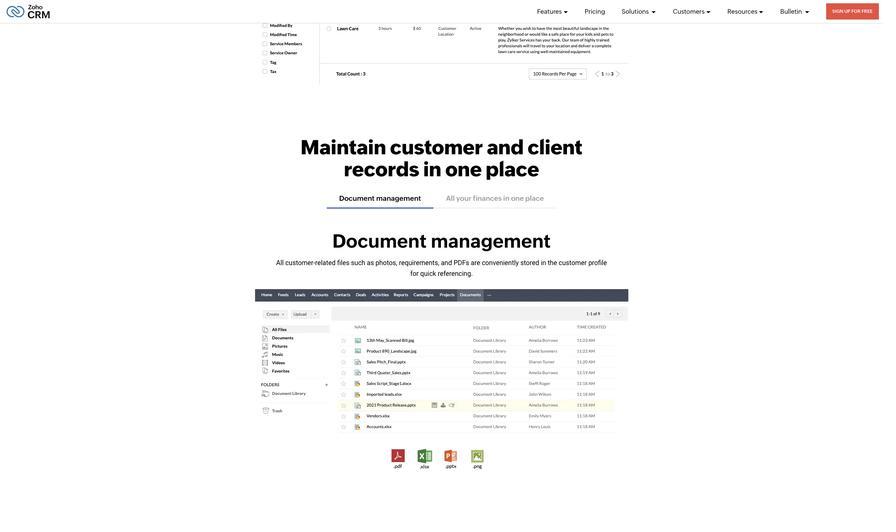 Task type: locate. For each thing, give the bounding box(es) containing it.
0 vertical spatial customer
[[390, 136, 483, 159]]

0 vertical spatial one
[[446, 158, 482, 181]]

all
[[446, 194, 455, 202], [276, 259, 284, 267]]

solutions link
[[622, 0, 657, 23]]

1 vertical spatial document management
[[333, 230, 551, 252]]

management for all customer-related files such as photos, requirements, and pdfs are conveniently stored in the customer profile for quick referencing.
[[431, 230, 551, 252]]

1 vertical spatial one
[[511, 194, 524, 202]]

1 vertical spatial in
[[504, 194, 510, 202]]

records
[[344, 158, 420, 181]]

all left customer- in the left of the page
[[276, 259, 284, 267]]

1 horizontal spatial all
[[446, 194, 455, 202]]

all inside all customer-related files such as photos, requirements, and pdfs are conveniently stored in the customer profile for quick referencing.
[[276, 259, 284, 267]]

place
[[486, 158, 540, 181], [526, 194, 544, 202]]

in
[[424, 158, 442, 181], [504, 194, 510, 202], [541, 259, 547, 267]]

0 vertical spatial document management
[[339, 194, 421, 202]]

as
[[367, 259, 374, 267]]

one right "finances"
[[511, 194, 524, 202]]

up
[[845, 9, 851, 14]]

free
[[862, 9, 873, 14]]

document management for finances
[[339, 194, 421, 202]]

profile
[[589, 259, 607, 267]]

1 vertical spatial document
[[333, 230, 427, 252]]

document down records
[[339, 194, 375, 202]]

customer
[[390, 136, 483, 159], [559, 259, 587, 267]]

and inside maintain customer and client records in one place
[[487, 136, 524, 159]]

manage all your documents in a central place image
[[255, 289, 629, 480]]

0 vertical spatial document
[[339, 194, 375, 202]]

document management up all customer-related files such as photos, requirements, and pdfs are conveniently stored in the customer profile for quick referencing.
[[333, 230, 551, 252]]

all customer-related files such as photos, requirements, and pdfs are conveniently stored in the customer profile for quick referencing.
[[276, 259, 607, 278]]

and
[[487, 136, 524, 159], [441, 259, 452, 267]]

document up photos,
[[333, 230, 427, 252]]

management
[[376, 194, 421, 202], [431, 230, 551, 252]]

1 vertical spatial customer
[[559, 259, 587, 267]]

0 horizontal spatial all
[[276, 259, 284, 267]]

1 horizontal spatial in
[[504, 194, 510, 202]]

are
[[471, 259, 481, 267]]

1 vertical spatial management
[[431, 230, 551, 252]]

document
[[339, 194, 375, 202], [333, 230, 427, 252]]

2 horizontal spatial in
[[541, 259, 547, 267]]

finances
[[473, 194, 502, 202]]

management up conveniently
[[431, 230, 551, 252]]

0 horizontal spatial management
[[376, 194, 421, 202]]

2 vertical spatial in
[[541, 259, 547, 267]]

1 vertical spatial and
[[441, 259, 452, 267]]

maintain
[[301, 136, 387, 159]]

files
[[337, 259, 350, 267]]

0 vertical spatial in
[[424, 158, 442, 181]]

1 horizontal spatial management
[[431, 230, 551, 252]]

0 vertical spatial all
[[446, 194, 455, 202]]

all left your
[[446, 194, 455, 202]]

features
[[537, 8, 562, 15]]

0 horizontal spatial one
[[446, 158, 482, 181]]

sign
[[833, 9, 844, 14]]

one up your
[[446, 158, 482, 181]]

the
[[548, 259, 558, 267]]

0 vertical spatial management
[[376, 194, 421, 202]]

1 vertical spatial all
[[276, 259, 284, 267]]

management down records
[[376, 194, 421, 202]]

0 horizontal spatial and
[[441, 259, 452, 267]]

1 horizontal spatial one
[[511, 194, 524, 202]]

in inside all customer-related files such as photos, requirements, and pdfs are conveniently stored in the customer profile for quick referencing.
[[541, 259, 547, 267]]

0 vertical spatial place
[[486, 158, 540, 181]]

0 vertical spatial and
[[487, 136, 524, 159]]

photos,
[[376, 259, 398, 267]]

0 horizontal spatial customer
[[390, 136, 483, 159]]

document management for related
[[333, 230, 551, 252]]

document management down records
[[339, 194, 421, 202]]

1 horizontal spatial customer
[[559, 259, 587, 267]]

bulletin
[[781, 8, 804, 15]]

0 horizontal spatial in
[[424, 158, 442, 181]]

document management
[[339, 194, 421, 202], [333, 230, 551, 252]]

all for all customer-related files such as photos, requirements, and pdfs are conveniently stored in the customer profile for quick referencing.
[[276, 259, 284, 267]]

quick
[[421, 270, 436, 278]]

maintain customer and client records in one place
[[301, 136, 583, 181]]

one
[[446, 158, 482, 181], [511, 194, 524, 202]]

1 horizontal spatial and
[[487, 136, 524, 159]]



Task type: describe. For each thing, give the bounding box(es) containing it.
for
[[411, 270, 419, 278]]

sign up for free link
[[827, 3, 880, 20]]

resources link
[[728, 0, 764, 23]]

all your finances in one place
[[446, 194, 544, 202]]

conveniently
[[482, 259, 519, 267]]

customers
[[673, 8, 705, 15]]

management for all your finances in one place
[[376, 194, 421, 202]]

such
[[351, 259, 366, 267]]

bulletin link
[[781, 0, 810, 23]]

customer-
[[286, 259, 315, 267]]

sign up for free
[[833, 9, 873, 14]]

zoho crm logo image
[[6, 2, 50, 21]]

for
[[852, 9, 861, 14]]

referencing.
[[438, 270, 473, 278]]

resources
[[728, 8, 758, 15]]

your
[[457, 194, 472, 202]]

pricing
[[585, 8, 606, 15]]

place inside maintain customer and client records in one place
[[486, 158, 540, 181]]

customer inside maintain customer and client records in one place
[[390, 136, 483, 159]]

one inside maintain customer and client records in one place
[[446, 158, 482, 181]]

pdfs
[[454, 259, 470, 267]]

in inside maintain customer and client records in one place
[[424, 158, 442, 181]]

pricing link
[[585, 0, 606, 23]]

document for customer-
[[333, 230, 427, 252]]

customer inside all customer-related files such as photos, requirements, and pdfs are conveniently stored in the customer profile for quick referencing.
[[559, 259, 587, 267]]

and inside all customer-related files such as photos, requirements, and pdfs are conveniently stored in the customer profile for quick referencing.
[[441, 259, 452, 267]]

solutions
[[622, 8, 651, 15]]

all for all your finances in one place
[[446, 194, 455, 202]]

features link
[[537, 0, 569, 23]]

document for your
[[339, 194, 375, 202]]

1 vertical spatial place
[[526, 194, 544, 202]]

stored
[[521, 259, 540, 267]]

requirements,
[[399, 259, 440, 267]]

related
[[315, 259, 336, 267]]

client
[[528, 136, 583, 159]]

schedule appointments on time image
[[255, 0, 629, 86]]



Task type: vqa. For each thing, say whether or not it's contained in the screenshot.
TO
no



